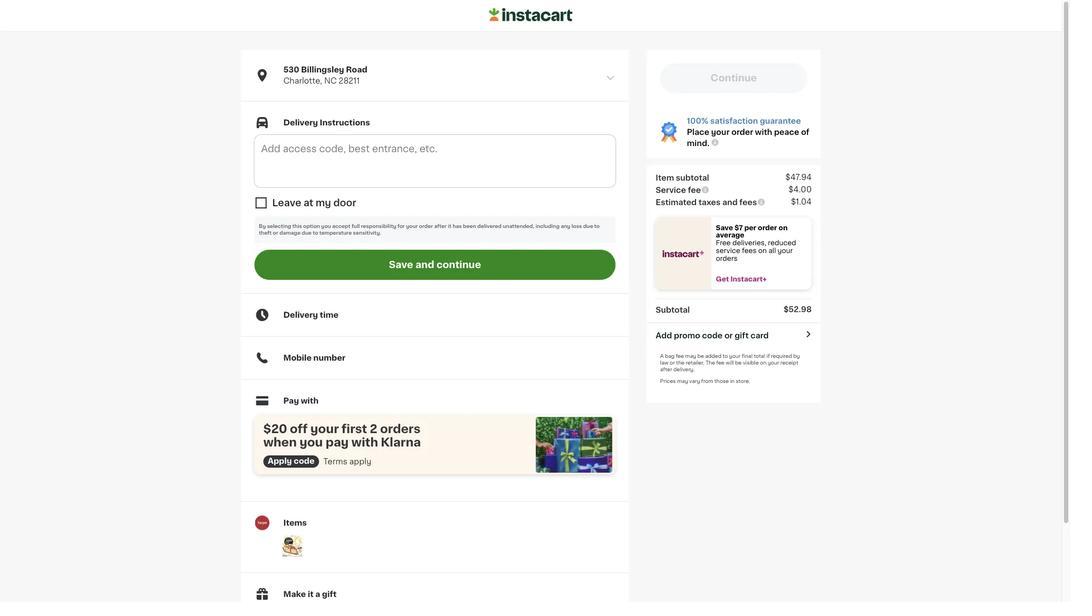 Task type: describe. For each thing, give the bounding box(es) containing it.
$7
[[735, 224, 743, 231]]

terms
[[324, 458, 347, 466]]

save and continue button
[[255, 250, 616, 280]]

make
[[283, 591, 306, 598]]

temperature
[[319, 231, 352, 236]]

peace
[[774, 128, 799, 136]]

order inside place your order with peace of mind.
[[732, 128, 753, 136]]

save $7 per order on average free deliveries, reduced service fees on all your orders
[[716, 224, 798, 261]]

has
[[453, 224, 462, 229]]

delivery.
[[674, 367, 695, 372]]

order inside the by selecting this option you accept full responsibility for your order after it has been delivered unattended, including any loss due to theft or damage due to temperature sensitivity.
[[419, 224, 433, 229]]

orders inside $20 off your first 2 orders when you pay with klarna
[[380, 423, 421, 435]]

the
[[706, 360, 715, 365]]

0 horizontal spatial to
[[313, 231, 318, 236]]

been
[[463, 224, 476, 229]]

get instacart+
[[716, 276, 767, 282]]

$52.98
[[784, 305, 812, 313]]

$1.04
[[791, 198, 812, 205]]

with inside place your order with peace of mind.
[[755, 128, 773, 136]]

2 vertical spatial fee
[[717, 360, 725, 365]]

530 billingsley road charlotte, nc 28211
[[283, 66, 367, 85]]

retailer.
[[686, 360, 705, 365]]

get instacart+ button
[[712, 275, 812, 283]]

continue
[[437, 260, 481, 270]]

delivery time
[[283, 311, 339, 319]]

more info about 100% satisfaction guarantee image
[[711, 138, 720, 147]]

with inside $20 off your first 2 orders when you pay with klarna
[[352, 436, 378, 448]]

it inside the by selecting this option you accept full responsibility for your order after it has been delivered unattended, including any loss due to theft or damage due to temperature sensitivity.
[[448, 224, 452, 229]]

vary
[[690, 379, 700, 384]]

free
[[716, 240, 731, 246]]

billingsley
[[301, 66, 344, 74]]

any
[[561, 224, 571, 229]]

on inside a bag fee may be added to your final total if required by law or the retailer. the fee will be visible on your receipt after delivery.
[[760, 360, 767, 365]]

0 horizontal spatial it
[[308, 591, 314, 598]]

items
[[283, 519, 307, 527]]

or inside the by selecting this option you accept full responsibility for your order after it has been delivered unattended, including any loss due to theft or damage due to temperature sensitivity.
[[273, 231, 278, 236]]

from
[[702, 379, 713, 384]]

terms apply
[[324, 458, 371, 466]]

add promo code or gift card
[[656, 331, 769, 339]]

store.
[[736, 379, 750, 384]]

if
[[767, 353, 770, 358]]

service
[[656, 186, 686, 194]]

apply
[[349, 458, 371, 466]]

delivery instructions
[[283, 119, 370, 127]]

0 vertical spatial fees
[[740, 198, 757, 206]]

0 vertical spatial on
[[779, 224, 788, 231]]

1 vertical spatial due
[[302, 231, 312, 236]]

average
[[716, 232, 745, 238]]

orders inside save $7 per order on average free deliveries, reduced service fees on all your orders
[[716, 255, 738, 261]]

item
[[656, 174, 674, 181]]

delivery for delivery time
[[283, 311, 318, 319]]

or inside a bag fee may be added to your final total if required by law or the retailer. the fee will be visible on your receipt after delivery.
[[670, 360, 675, 365]]

for
[[398, 224, 405, 229]]

make it a gift
[[283, 591, 337, 598]]

nc
[[324, 77, 337, 85]]

law
[[660, 360, 669, 365]]

satisfaction
[[711, 117, 758, 125]]

taxes
[[699, 198, 721, 206]]

and inside button
[[416, 260, 434, 270]]

a bag fee may be added to your final total if required by law or the retailer. the fee will be visible on your receipt after delivery.
[[660, 353, 800, 372]]

apply
[[268, 457, 292, 465]]

you inside the by selecting this option you accept full responsibility for your order after it has been delivered unattended, including any loss due to theft or damage due to temperature sensitivity.
[[321, 224, 331, 229]]

1 vertical spatial code
[[294, 457, 315, 465]]

of
[[801, 128, 810, 136]]

530
[[283, 66, 299, 74]]

door
[[333, 198, 356, 207]]

delivered
[[478, 224, 502, 229]]

card
[[751, 331, 769, 339]]

prices
[[660, 379, 676, 384]]

0 vertical spatial due
[[583, 224, 593, 229]]

accept
[[332, 224, 351, 229]]

code inside button
[[702, 331, 723, 339]]

bag
[[665, 353, 675, 358]]

home image
[[489, 6, 573, 23]]

apply code
[[268, 457, 315, 465]]

pay with
[[283, 397, 319, 405]]

service fee
[[656, 186, 701, 194]]

pay
[[326, 436, 349, 448]]

0 vertical spatial be
[[698, 353, 704, 358]]

delivery address image
[[606, 73, 616, 83]]

order inside save $7 per order on average free deliveries, reduced service fees on all your orders
[[758, 224, 777, 231]]

your inside place your order with peace of mind.
[[711, 128, 730, 136]]

100% satisfaction guarantee
[[687, 117, 801, 125]]

charlotte,
[[283, 77, 322, 85]]

my
[[316, 198, 331, 207]]

will
[[726, 360, 734, 365]]

off
[[290, 423, 308, 435]]

instacart+
[[731, 276, 767, 282]]

this
[[292, 224, 302, 229]]

mobile number
[[283, 354, 346, 362]]

theft
[[259, 231, 272, 236]]

per
[[745, 224, 757, 231]]

your inside $20 off your first 2 orders when you pay with klarna
[[311, 423, 339, 435]]

subtotal
[[676, 174, 709, 181]]

after inside the by selecting this option you accept full responsibility for your order after it has been delivered unattended, including any loss due to theft or damage due to temperature sensitivity.
[[434, 224, 447, 229]]

option
[[303, 224, 320, 229]]

may inside a bag fee may be added to your final total if required by law or the retailer. the fee will be visible on your receipt after delivery.
[[686, 353, 696, 358]]

0 vertical spatial to
[[595, 224, 600, 229]]

pay
[[283, 397, 299, 405]]

1 vertical spatial fee
[[676, 353, 684, 358]]

receipt
[[781, 360, 799, 365]]

unattended,
[[503, 224, 535, 229]]

added
[[705, 353, 722, 358]]

get
[[716, 276, 729, 282]]

first
[[342, 423, 367, 435]]

by selecting this option you accept full responsibility for your order after it has been delivered unattended, including any loss due to theft or damage due to temperature sensitivity.
[[259, 224, 600, 236]]

all
[[769, 247, 776, 254]]



Task type: vqa. For each thing, say whether or not it's contained in the screenshot.
the top to
yes



Task type: locate. For each thing, give the bounding box(es) containing it.
0 vertical spatial orders
[[716, 255, 738, 261]]

100%
[[687, 117, 709, 125]]

a
[[660, 353, 664, 358]]

1 vertical spatial it
[[308, 591, 314, 598]]

0 horizontal spatial save
[[389, 260, 413, 270]]

1 horizontal spatial save
[[716, 224, 733, 231]]

your down 'reduced'
[[778, 247, 793, 254]]

guarantee
[[760, 117, 801, 125]]

on up 'reduced'
[[779, 224, 788, 231]]

with
[[755, 128, 773, 136], [301, 397, 319, 405], [352, 436, 378, 448]]

may
[[686, 353, 696, 358], [677, 379, 688, 384]]

full
[[352, 224, 360, 229]]

code right apply
[[294, 457, 315, 465]]

to
[[595, 224, 600, 229], [313, 231, 318, 236], [723, 353, 728, 358]]

with down 2
[[352, 436, 378, 448]]

0 vertical spatial after
[[434, 224, 447, 229]]

2 vertical spatial to
[[723, 353, 728, 358]]

1 vertical spatial on
[[759, 247, 767, 254]]

1 horizontal spatial order
[[732, 128, 753, 136]]

your inside save $7 per order on average free deliveries, reduced service fees on all your orders
[[778, 247, 793, 254]]

your down if at the bottom right of the page
[[768, 360, 779, 365]]

it left a on the bottom left of page
[[308, 591, 314, 598]]

0 vertical spatial fee
[[688, 186, 701, 194]]

after inside a bag fee may be added to your final total if required by law or the retailer. the fee will be visible on your receipt after delivery.
[[660, 367, 672, 372]]

0 horizontal spatial after
[[434, 224, 447, 229]]

with right "pay" in the left of the page
[[301, 397, 319, 405]]

or inside button
[[725, 331, 733, 339]]

your right for
[[406, 224, 418, 229]]

estimated
[[656, 198, 697, 206]]

loss
[[572, 224, 582, 229]]

0 vertical spatial delivery
[[283, 119, 318, 127]]

2 horizontal spatial to
[[723, 353, 728, 358]]

2 horizontal spatial fee
[[717, 360, 725, 365]]

0 horizontal spatial gift
[[322, 591, 337, 598]]

0 horizontal spatial with
[[301, 397, 319, 405]]

deliveries,
[[733, 240, 767, 246]]

prices may vary from those in store.
[[660, 379, 750, 384]]

fee left will
[[717, 360, 725, 365]]

in
[[730, 379, 735, 384]]

0 vertical spatial gift
[[735, 331, 749, 339]]

orders up klarna at the left of page
[[380, 423, 421, 435]]

your
[[711, 128, 730, 136], [406, 224, 418, 229], [778, 247, 793, 254], [729, 353, 741, 358], [768, 360, 779, 365], [311, 423, 339, 435]]

fee down the subtotal
[[688, 186, 701, 194]]

0 vertical spatial may
[[686, 353, 696, 358]]

1 vertical spatial after
[[660, 367, 672, 372]]

code up added
[[702, 331, 723, 339]]

edwards® turtle pie image
[[281, 535, 304, 558]]

1 vertical spatial save
[[389, 260, 413, 270]]

orders down service
[[716, 255, 738, 261]]

at
[[304, 198, 313, 207]]

0 vertical spatial code
[[702, 331, 723, 339]]

save inside save $7 per order on average free deliveries, reduced service fees on all your orders
[[716, 224, 733, 231]]

2 horizontal spatial or
[[725, 331, 733, 339]]

subtotal
[[656, 306, 690, 314]]

including
[[536, 224, 560, 229]]

save
[[716, 224, 733, 231], [389, 260, 413, 270]]

you inside $20 off your first 2 orders when you pay with klarna
[[300, 436, 323, 448]]

or down bag
[[670, 360, 675, 365]]

delivery left time
[[283, 311, 318, 319]]

with down guarantee on the top right
[[755, 128, 773, 136]]

2 delivery from the top
[[283, 311, 318, 319]]

place your order with peace of mind.
[[687, 128, 810, 147]]

fee
[[688, 186, 701, 194], [676, 353, 684, 358], [717, 360, 725, 365]]

$20
[[263, 423, 287, 435]]

1 horizontal spatial due
[[583, 224, 593, 229]]

$47.94
[[786, 173, 812, 181]]

2 horizontal spatial order
[[758, 224, 777, 231]]

1 horizontal spatial be
[[735, 360, 742, 365]]

on left all
[[759, 247, 767, 254]]

on
[[779, 224, 788, 231], [759, 247, 767, 254], [760, 360, 767, 365]]

when
[[263, 436, 297, 448]]

after down law
[[660, 367, 672, 372]]

by
[[259, 224, 266, 229]]

your up more info about 100% satisfaction guarantee icon
[[711, 128, 730, 136]]

1 horizontal spatial after
[[660, 367, 672, 372]]

due down the option
[[302, 231, 312, 236]]

road
[[346, 66, 367, 74]]

1 vertical spatial gift
[[322, 591, 337, 598]]

save for save and continue
[[389, 260, 413, 270]]

due right loss
[[583, 224, 593, 229]]

0 vertical spatial and
[[723, 198, 738, 206]]

leave at my door
[[272, 198, 356, 207]]

1 delivery from the top
[[283, 119, 318, 127]]

2 horizontal spatial with
[[755, 128, 773, 136]]

$4.00
[[789, 185, 812, 193]]

0 horizontal spatial and
[[416, 260, 434, 270]]

and right taxes
[[723, 198, 738, 206]]

0 horizontal spatial fee
[[676, 353, 684, 358]]

by
[[794, 353, 800, 358]]

1 vertical spatial and
[[416, 260, 434, 270]]

1 horizontal spatial with
[[352, 436, 378, 448]]

1 vertical spatial be
[[735, 360, 742, 365]]

1 horizontal spatial fee
[[688, 186, 701, 194]]

be right will
[[735, 360, 742, 365]]

delivery for delivery instructions
[[283, 119, 318, 127]]

and left continue
[[416, 260, 434, 270]]

1 vertical spatial fees
[[742, 247, 757, 254]]

order right per
[[758, 224, 777, 231]]

save and continue
[[389, 260, 481, 270]]

28211
[[339, 77, 360, 85]]

fees inside save $7 per order on average free deliveries, reduced service fees on all your orders
[[742, 247, 757, 254]]

orders
[[716, 255, 738, 261], [380, 423, 421, 435]]

number
[[314, 354, 346, 362]]

mind.
[[687, 139, 710, 147]]

0 horizontal spatial be
[[698, 353, 704, 358]]

0 horizontal spatial or
[[273, 231, 278, 236]]

1 vertical spatial with
[[301, 397, 319, 405]]

1 vertical spatial or
[[725, 331, 733, 339]]

0 horizontal spatial order
[[419, 224, 433, 229]]

0 vertical spatial with
[[755, 128, 773, 136]]

gift
[[735, 331, 749, 339], [322, 591, 337, 598]]

a
[[315, 591, 320, 598]]

add
[[656, 331, 672, 339]]

1 horizontal spatial gift
[[735, 331, 749, 339]]

responsibility
[[361, 224, 396, 229]]

it left has
[[448, 224, 452, 229]]

klarna
[[381, 436, 421, 448]]

save up average
[[716, 224, 733, 231]]

None text field
[[255, 135, 616, 187]]

instructions
[[320, 119, 370, 127]]

after
[[434, 224, 447, 229], [660, 367, 672, 372]]

gift left card
[[735, 331, 749, 339]]

0 horizontal spatial code
[[294, 457, 315, 465]]

code
[[702, 331, 723, 339], [294, 457, 315, 465]]

visible
[[743, 360, 759, 365]]

add promo code or gift card button
[[656, 330, 769, 341]]

2 vertical spatial on
[[760, 360, 767, 365]]

to inside a bag fee may be added to your final total if required by law or the retailer. the fee will be visible on your receipt after delivery.
[[723, 353, 728, 358]]

0 vertical spatial it
[[448, 224, 452, 229]]

you down off
[[300, 436, 323, 448]]

0 vertical spatial save
[[716, 224, 733, 231]]

and
[[723, 198, 738, 206], [416, 260, 434, 270]]

fee up the at the bottom right
[[676, 353, 684, 358]]

to up will
[[723, 353, 728, 358]]

final
[[742, 353, 753, 358]]

2 vertical spatial with
[[352, 436, 378, 448]]

1 vertical spatial delivery
[[283, 311, 318, 319]]

1 vertical spatial orders
[[380, 423, 421, 435]]

your inside the by selecting this option you accept full responsibility for your order after it has been delivered unattended, including any loss due to theft or damage due to temperature sensitivity.
[[406, 224, 418, 229]]

0 horizontal spatial due
[[302, 231, 312, 236]]

fees down 'deliveries,'
[[742, 247, 757, 254]]

on down total on the bottom right
[[760, 360, 767, 365]]

1 horizontal spatial it
[[448, 224, 452, 229]]

order right for
[[419, 224, 433, 229]]

1 horizontal spatial and
[[723, 198, 738, 206]]

required
[[771, 353, 792, 358]]

0 vertical spatial you
[[321, 224, 331, 229]]

fees up per
[[740, 198, 757, 206]]

gift right a on the bottom left of page
[[322, 591, 337, 598]]

1 vertical spatial to
[[313, 231, 318, 236]]

to down the option
[[313, 231, 318, 236]]

you up temperature
[[321, 224, 331, 229]]

damage
[[280, 231, 301, 236]]

1 horizontal spatial to
[[595, 224, 600, 229]]

after left has
[[434, 224, 447, 229]]

service
[[716, 247, 741, 254]]

total
[[754, 353, 765, 358]]

save down for
[[389, 260, 413, 270]]

1 horizontal spatial or
[[670, 360, 675, 365]]

your up pay
[[311, 423, 339, 435]]

save for save $7 per order on average free deliveries, reduced service fees on all your orders
[[716, 224, 733, 231]]

1 vertical spatial you
[[300, 436, 323, 448]]

or up will
[[725, 331, 733, 339]]

selecting
[[267, 224, 291, 229]]

1 horizontal spatial code
[[702, 331, 723, 339]]

or down 'selecting'
[[273, 231, 278, 236]]

your up will
[[729, 353, 741, 358]]

item subtotal
[[656, 174, 709, 181]]

may up 'retailer.' at the bottom of the page
[[686, 353, 696, 358]]

may down delivery.
[[677, 379, 688, 384]]

delivery down charlotte,
[[283, 119, 318, 127]]

mobile
[[283, 354, 312, 362]]

place
[[687, 128, 710, 136]]

order down 100% satisfaction guarantee
[[732, 128, 753, 136]]

1 horizontal spatial orders
[[716, 255, 738, 261]]

gift inside button
[[735, 331, 749, 339]]

1 vertical spatial may
[[677, 379, 688, 384]]

0 horizontal spatial orders
[[380, 423, 421, 435]]

0 vertical spatial or
[[273, 231, 278, 236]]

those
[[715, 379, 729, 384]]

be up 'retailer.' at the bottom of the page
[[698, 353, 704, 358]]

to right loss
[[595, 224, 600, 229]]

2 vertical spatial or
[[670, 360, 675, 365]]

save inside button
[[389, 260, 413, 270]]

leave
[[272, 198, 301, 207]]

estimated taxes and fees
[[656, 198, 757, 206]]



